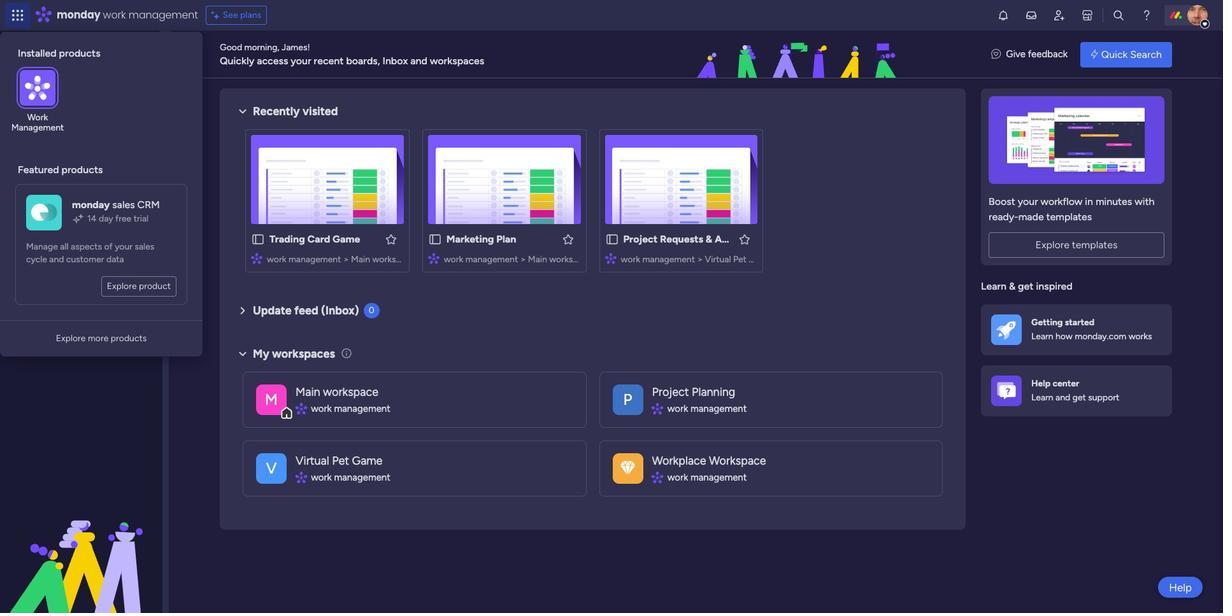 Task type: vqa. For each thing, say whether or not it's contained in the screenshot.
Project Whiskey
no



Task type: locate. For each thing, give the bounding box(es) containing it.
pet
[[733, 254, 747, 265], [332, 454, 349, 468]]

explore
[[1036, 239, 1070, 251], [107, 281, 137, 292], [56, 333, 86, 344]]

feedback
[[1028, 49, 1068, 60]]

1 horizontal spatial lottie animation element
[[621, 31, 979, 79]]

0 horizontal spatial &
[[706, 233, 712, 245]]

public board image for project requests & approvals
[[605, 233, 619, 247]]

card inside quick search results list box
[[308, 233, 330, 245]]

templates
[[1047, 211, 1092, 223], [1072, 239, 1118, 251]]

crm
[[137, 199, 160, 211]]

give feedback
[[1006, 49, 1068, 60]]

0 vertical spatial pet
[[733, 254, 747, 265]]

(inbox)
[[321, 304, 359, 318]]

0 horizontal spatial trading
[[30, 178, 60, 189]]

> for plan
[[520, 254, 526, 265]]

1 horizontal spatial pet
[[733, 254, 747, 265]]

trading down the featured
[[30, 178, 60, 189]]

james peterson image
[[1188, 5, 1208, 25]]

management
[[129, 8, 198, 22], [289, 254, 341, 265], [466, 254, 518, 265], [643, 254, 695, 265], [334, 403, 391, 415], [691, 403, 747, 415], [334, 472, 391, 484], [691, 472, 747, 484]]

virtual right the v
[[296, 454, 329, 468]]

my work link
[[8, 60, 155, 80]]

my right the close my workspaces icon
[[253, 347, 269, 361]]

my work option
[[8, 60, 155, 80]]

started
[[1065, 317, 1095, 328]]

0 horizontal spatial marketing
[[30, 157, 70, 168]]

1 vertical spatial get
[[1073, 393, 1086, 403]]

installed products element
[[18, 47, 187, 59]]

help image
[[1141, 9, 1153, 22]]

1 vertical spatial my
[[253, 347, 269, 361]]

learn down "center"
[[1032, 393, 1054, 403]]

0 horizontal spatial m
[[15, 100, 22, 111]]

lottie animation element
[[621, 31, 979, 79], [0, 485, 162, 614]]

1 vertical spatial project
[[652, 385, 689, 399]]

&
[[706, 233, 712, 245], [1009, 280, 1016, 292]]

workspace
[[54, 99, 105, 112], [372, 254, 416, 265], [549, 254, 593, 265], [323, 385, 379, 399]]

products for installed products
[[59, 47, 100, 59]]

your up made
[[1018, 196, 1038, 208]]

work management down virtual pet game
[[311, 472, 391, 484]]

main workspace up search in workspace field
[[29, 99, 105, 112]]

1 vertical spatial plan
[[497, 233, 516, 245]]

0 vertical spatial explore
[[1036, 239, 1070, 251]]

explore down data
[[107, 281, 137, 292]]

0 vertical spatial trading
[[30, 178, 60, 189]]

>
[[343, 254, 349, 265], [520, 254, 526, 265], [697, 254, 703, 265]]

work management down planning on the right of page
[[668, 403, 747, 415]]

learn inside getting started learn how monday.com works
[[1032, 331, 1054, 342]]

0 vertical spatial products
[[59, 47, 100, 59]]

trading card game inside quick search results list box
[[270, 233, 360, 245]]

1 vertical spatial monday
[[72, 199, 110, 211]]

sales down the trial
[[135, 241, 154, 252]]

learn inside help center learn and get support
[[1032, 393, 1054, 403]]

add to favorites image
[[562, 233, 574, 246], [739, 233, 751, 246]]

1 horizontal spatial lottie animation image
[[621, 31, 979, 79]]

project inside quick search results list box
[[624, 233, 658, 245]]

2 horizontal spatial your
[[1018, 196, 1038, 208]]

1 horizontal spatial main workspace
[[296, 385, 379, 399]]

my down installed
[[29, 64, 42, 75]]

getting
[[1032, 317, 1063, 328]]

1 horizontal spatial my
[[253, 347, 269, 361]]

1 vertical spatial main workspace
[[296, 385, 379, 399]]

1 vertical spatial &
[[1009, 280, 1016, 292]]

work management image
[[20, 70, 55, 106]]

with
[[1135, 196, 1155, 208]]

1 vertical spatial trading
[[270, 233, 305, 245]]

work management > virtual pet game
[[621, 254, 773, 265]]

0 horizontal spatial work management > main workspace
[[267, 254, 416, 265]]

notifications image
[[997, 9, 1010, 22]]

monday
[[57, 8, 100, 22], [72, 199, 110, 211]]

sales inside manage all aspects of your sales cycle and customer data
[[135, 241, 154, 252]]

help
[[1032, 378, 1051, 389], [1169, 581, 1192, 594]]

2 vertical spatial and
[[1056, 393, 1071, 403]]

0 vertical spatial trading card game
[[30, 178, 107, 189]]

0 vertical spatial card
[[62, 178, 81, 189]]

give
[[1006, 49, 1026, 60]]

see
[[223, 10, 238, 20]]

2 add to favorites image from the left
[[739, 233, 751, 246]]

1 vertical spatial sales
[[135, 241, 154, 252]]

my inside option
[[29, 64, 42, 75]]

explore down made
[[1036, 239, 1070, 251]]

0 vertical spatial sales
[[112, 199, 135, 211]]

search everything image
[[1113, 9, 1125, 22]]

monday marketplace image
[[1081, 9, 1094, 22]]

work management up virtual pet game
[[311, 403, 391, 415]]

learn down the getting
[[1032, 331, 1054, 342]]

help button
[[1159, 577, 1203, 598]]

inspired
[[1036, 280, 1073, 292]]

work management down workplace workspace
[[668, 472, 747, 484]]

1 horizontal spatial trading
[[270, 233, 305, 245]]

templates down boost your workflow in minutes with ready-made templates
[[1072, 239, 1118, 251]]

products up my work option
[[59, 47, 100, 59]]

help inside help center learn and get support
[[1032, 378, 1051, 389]]

2 vertical spatial products
[[111, 333, 147, 344]]

1 vertical spatial your
[[1018, 196, 1038, 208]]

trading right public board image
[[270, 233, 305, 245]]

0 vertical spatial monday
[[57, 8, 100, 22]]

get
[[1018, 280, 1034, 292], [1073, 393, 1086, 403]]

1 horizontal spatial workspaces
[[430, 54, 485, 67]]

and down "center"
[[1056, 393, 1071, 403]]

list box
[[0, 149, 162, 367]]

0 horizontal spatial main workspace
[[29, 99, 105, 112]]

1 work management > main workspace from the left
[[267, 254, 416, 265]]

get left 'inspired'
[[1018, 280, 1034, 292]]

explore inside "button"
[[56, 333, 86, 344]]

marketing plan inside list box
[[30, 157, 89, 168]]

trading card game right public board image
[[270, 233, 360, 245]]

1 horizontal spatial marketing plan
[[447, 233, 516, 245]]

0 vertical spatial help
[[1032, 378, 1051, 389]]

trading inside quick search results list box
[[270, 233, 305, 245]]

2 horizontal spatial public board image
[[605, 233, 619, 247]]

1 horizontal spatial your
[[291, 54, 311, 67]]

1 horizontal spatial explore
[[107, 281, 137, 292]]

0 horizontal spatial marketing plan
[[30, 157, 89, 168]]

help for help center learn and get support
[[1032, 378, 1051, 389]]

sales up free on the top left of the page
[[112, 199, 135, 211]]

templates inside boost your workflow in minutes with ready-made templates
[[1047, 211, 1092, 223]]

products right more
[[111, 333, 147, 344]]

& up work management > virtual pet game
[[706, 233, 712, 245]]

1 horizontal spatial public board image
[[428, 233, 442, 247]]

minutes
[[1096, 196, 1133, 208]]

0 horizontal spatial add to favorites image
[[562, 233, 574, 246]]

your up data
[[115, 241, 133, 252]]

and inside manage all aspects of your sales cycle and customer data
[[49, 254, 64, 265]]

0 horizontal spatial lottie animation element
[[0, 485, 162, 614]]

0 vertical spatial &
[[706, 233, 712, 245]]

invite members image
[[1053, 9, 1066, 22]]

3 > from the left
[[697, 254, 703, 265]]

marketing plan
[[30, 157, 89, 168], [447, 233, 516, 245]]

m inside workspace image
[[265, 390, 278, 409]]

explore for explore templates
[[1036, 239, 1070, 251]]

virtual down approvals
[[705, 254, 731, 265]]

more
[[88, 333, 109, 344]]

workspaces
[[430, 54, 485, 67], [272, 347, 335, 361]]

2 vertical spatial your
[[115, 241, 133, 252]]

m
[[15, 100, 22, 111], [265, 390, 278, 409]]

14 day free trial
[[87, 214, 149, 225]]

trading card game for public board icon for trading card game
[[30, 178, 107, 189]]

templates down workflow on the right top of the page
[[1047, 211, 1092, 223]]

quick search
[[1102, 48, 1162, 60]]

0 horizontal spatial trading card game
[[30, 178, 107, 189]]

and right the inbox
[[411, 54, 427, 67]]

m inside the workspace selection element
[[15, 100, 22, 111]]

see plans button
[[206, 6, 267, 25]]

sales
[[112, 199, 135, 211], [135, 241, 154, 252]]

trading card game down featured products
[[30, 178, 107, 189]]

marketing inside list box
[[30, 157, 70, 168]]

v2 user feedback image
[[992, 47, 1001, 62]]

project left planning on the right of page
[[652, 385, 689, 399]]

plan inside quick search results list box
[[497, 233, 516, 245]]

0 horizontal spatial virtual
[[296, 454, 329, 468]]

learn
[[981, 280, 1007, 292], [1032, 331, 1054, 342], [1032, 393, 1054, 403]]

workspace image
[[12, 99, 25, 113], [256, 385, 287, 415], [256, 453, 287, 484], [613, 453, 643, 484], [621, 457, 635, 480]]

support
[[1089, 393, 1120, 403]]

1 vertical spatial card
[[308, 233, 330, 245]]

1 horizontal spatial card
[[308, 233, 330, 245]]

good morning, james! quickly access your recent boards, inbox and workspaces
[[220, 42, 485, 67]]

my for my work
[[29, 64, 42, 75]]

workspace image containing v
[[256, 453, 287, 484]]

see plans
[[223, 10, 261, 20]]

1 vertical spatial marketing plan
[[447, 233, 516, 245]]

1 vertical spatial pet
[[332, 454, 349, 468]]

customer
[[66, 254, 104, 265]]

public board image for marketing plan
[[428, 233, 442, 247]]

2 work management > main workspace from the left
[[444, 254, 593, 265]]

project for project planning
[[652, 385, 689, 399]]

1 vertical spatial learn
[[1032, 331, 1054, 342]]

1 vertical spatial help
[[1169, 581, 1192, 594]]

your inside good morning, james! quickly access your recent boards, inbox and workspaces
[[291, 54, 311, 67]]

main workspace down my workspaces
[[296, 385, 379, 399]]

1 horizontal spatial >
[[520, 254, 526, 265]]

0 vertical spatial and
[[411, 54, 427, 67]]

1 vertical spatial m
[[265, 390, 278, 409]]

1 horizontal spatial marketing
[[447, 233, 494, 245]]

0 horizontal spatial public board image
[[13, 178, 25, 190]]

learn left 'inspired'
[[981, 280, 1007, 292]]

trading card game inside list box
[[30, 178, 107, 189]]

close recently visited image
[[235, 104, 250, 119]]

plan
[[72, 157, 89, 168], [497, 233, 516, 245]]

add to favorites image for marketing plan
[[562, 233, 574, 246]]

1 vertical spatial and
[[49, 254, 64, 265]]

1 horizontal spatial help
[[1169, 581, 1192, 594]]

card down featured products
[[62, 178, 81, 189]]

plan inside list box
[[72, 157, 89, 168]]

manage
[[26, 241, 58, 252]]

1 add to favorites image from the left
[[562, 233, 574, 246]]

my for my workspaces
[[253, 347, 269, 361]]

work management > main workspace
[[267, 254, 416, 265], [444, 254, 593, 265]]

0 vertical spatial marketing
[[30, 157, 70, 168]]

marketing
[[30, 157, 70, 168], [447, 233, 494, 245]]

game
[[83, 178, 107, 189], [333, 233, 360, 245], [749, 254, 773, 265], [352, 454, 383, 468]]

0 vertical spatial get
[[1018, 280, 1034, 292]]

1 horizontal spatial plan
[[497, 233, 516, 245]]

0 horizontal spatial your
[[115, 241, 133, 252]]

how
[[1056, 331, 1073, 342]]

work inside option
[[44, 64, 63, 75]]

your down james!
[[291, 54, 311, 67]]

project
[[624, 233, 658, 245], [652, 385, 689, 399]]

boards,
[[346, 54, 380, 67]]

planning
[[692, 385, 736, 399]]

explore left more
[[56, 333, 86, 344]]

card right public board image
[[308, 233, 330, 245]]

monday work management
[[57, 8, 198, 22]]

monday up 14
[[72, 199, 110, 211]]

workflow
[[1041, 196, 1083, 208]]

1 horizontal spatial get
[[1073, 393, 1086, 403]]

1 vertical spatial trading card game
[[270, 233, 360, 245]]

0 horizontal spatial lottie animation image
[[0, 485, 162, 614]]

installed products
[[18, 47, 100, 59]]

0 vertical spatial plan
[[72, 157, 89, 168]]

0 vertical spatial marketing plan
[[30, 157, 89, 168]]

trading card game for public board image
[[270, 233, 360, 245]]

1 horizontal spatial m
[[265, 390, 278, 409]]

workspace image for main
[[256, 385, 287, 415]]

project left requests
[[624, 233, 658, 245]]

virtual pet game
[[296, 454, 383, 468]]

1 horizontal spatial and
[[411, 54, 427, 67]]

trading for public board image
[[270, 233, 305, 245]]

1 vertical spatial templates
[[1072, 239, 1118, 251]]

2 horizontal spatial and
[[1056, 393, 1071, 403]]

2 vertical spatial explore
[[56, 333, 86, 344]]

get down "center"
[[1073, 393, 1086, 403]]

0 horizontal spatial >
[[343, 254, 349, 265]]

0 horizontal spatial card
[[62, 178, 81, 189]]

and down all
[[49, 254, 64, 265]]

workspaces right the inbox
[[430, 54, 485, 67]]

trading
[[30, 178, 60, 189], [270, 233, 305, 245]]

project requests & approvals
[[624, 233, 762, 245]]

1 vertical spatial lottie animation image
[[0, 485, 162, 614]]

0 vertical spatial project
[[624, 233, 658, 245]]

2 > from the left
[[520, 254, 526, 265]]

0 horizontal spatial workspaces
[[272, 347, 335, 361]]

workspaces down update feed (inbox)
[[272, 347, 335, 361]]

help for help
[[1169, 581, 1192, 594]]

feed
[[294, 304, 318, 318]]

home
[[28, 43, 52, 54]]

main workspace
[[29, 99, 105, 112], [296, 385, 379, 399]]

trading inside list box
[[30, 178, 60, 189]]

m up work management
[[15, 100, 22, 111]]

0 vertical spatial your
[[291, 54, 311, 67]]

made
[[1019, 211, 1044, 223]]

0 horizontal spatial my
[[29, 64, 42, 75]]

lottie animation image
[[621, 31, 979, 79], [0, 485, 162, 614]]

0 vertical spatial learn
[[981, 280, 1007, 292]]

monday up "home" option
[[57, 8, 100, 22]]

1 vertical spatial explore
[[107, 281, 137, 292]]

1 vertical spatial virtual
[[296, 454, 329, 468]]

1 vertical spatial workspaces
[[272, 347, 335, 361]]

0 horizontal spatial plan
[[72, 157, 89, 168]]

1 horizontal spatial trading card game
[[270, 233, 360, 245]]

card inside list box
[[62, 178, 81, 189]]

0 vertical spatial m
[[15, 100, 22, 111]]

& left 'inspired'
[[1009, 280, 1016, 292]]

workspace selection element
[[12, 98, 106, 115]]

workspace image for virtual
[[256, 453, 287, 484]]

1 > from the left
[[343, 254, 349, 265]]

0 vertical spatial my
[[29, 64, 42, 75]]

2 vertical spatial learn
[[1032, 393, 1054, 403]]

m down my workspaces
[[265, 390, 278, 409]]

quick search results list box
[[235, 119, 951, 288]]

& inside quick search results list box
[[706, 233, 712, 245]]

and inside help center learn and get support
[[1056, 393, 1071, 403]]

aspects
[[71, 241, 102, 252]]

0 horizontal spatial pet
[[332, 454, 349, 468]]

work management for m
[[311, 403, 391, 415]]

trading for public board icon for trading card game
[[30, 178, 60, 189]]

1 horizontal spatial work management > main workspace
[[444, 254, 593, 265]]

products down search in workspace field
[[61, 164, 103, 176]]

public board image
[[251, 233, 265, 247]]

your
[[291, 54, 311, 67], [1018, 196, 1038, 208], [115, 241, 133, 252]]

public board image
[[13, 178, 25, 190], [428, 233, 442, 247], [605, 233, 619, 247]]

0 vertical spatial templates
[[1047, 211, 1092, 223]]

your inside manage all aspects of your sales cycle and customer data
[[115, 241, 133, 252]]

0 horizontal spatial help
[[1032, 378, 1051, 389]]

james!
[[282, 42, 310, 53]]

help inside the 'help' 'button'
[[1169, 581, 1192, 594]]

management
[[11, 123, 64, 133]]

ready-
[[989, 211, 1019, 223]]

0 vertical spatial lottie animation image
[[621, 31, 979, 79]]

templates image image
[[993, 96, 1161, 184]]

> for requests
[[697, 254, 703, 265]]

card for public board image
[[308, 233, 330, 245]]

monday sales crm
[[72, 199, 160, 211]]

0 horizontal spatial and
[[49, 254, 64, 265]]



Task type: describe. For each thing, give the bounding box(es) containing it.
explore product button
[[101, 276, 177, 297]]

products for featured products
[[61, 164, 103, 176]]

featured products element
[[18, 164, 187, 176]]

center
[[1053, 378, 1080, 389]]

work management > main workspace for plan
[[444, 254, 593, 265]]

explore templates button
[[989, 233, 1165, 258]]

card for public board icon for trading card game
[[62, 178, 81, 189]]

get inside help center learn and get support
[[1073, 393, 1086, 403]]

v2 bolt switch image
[[1091, 47, 1098, 61]]

work management for v
[[311, 472, 391, 484]]

trial
[[134, 214, 149, 225]]

requests
[[660, 233, 703, 245]]

getting started learn how monday.com works
[[1032, 317, 1153, 342]]

products inside "button"
[[111, 333, 147, 344]]

0 horizontal spatial get
[[1018, 280, 1034, 292]]

pet inside quick search results list box
[[733, 254, 747, 265]]

workspace image inside image
[[621, 457, 635, 480]]

learn & get inspired
[[981, 280, 1073, 292]]

project planning
[[652, 385, 736, 399]]

add to favorites image
[[385, 233, 397, 246]]

game inside list box
[[83, 178, 107, 189]]

Search in workspace field
[[27, 126, 106, 141]]

main inside the workspace selection element
[[29, 99, 52, 112]]

good
[[220, 42, 242, 53]]

v
[[266, 459, 277, 478]]

open update feed (inbox) image
[[235, 303, 250, 319]]

workspaces inside good morning, james! quickly access your recent boards, inbox and workspaces
[[430, 54, 485, 67]]

quickly
[[220, 54, 254, 67]]

work
[[27, 112, 48, 123]]

manage all aspects of your sales cycle and customer data
[[26, 241, 154, 265]]

0 vertical spatial lottie animation element
[[621, 31, 979, 79]]

explore more products
[[56, 333, 147, 344]]

getting started element
[[981, 304, 1173, 355]]

free
[[115, 214, 131, 225]]

> for card
[[343, 254, 349, 265]]

lottie animation image for lottie animation element to the top
[[621, 31, 979, 79]]

help center element
[[981, 365, 1173, 416]]

morning,
[[244, 42, 279, 53]]

my work
[[29, 64, 63, 75]]

update feed (inbox)
[[253, 304, 359, 318]]

quick
[[1102, 48, 1128, 60]]

close my workspaces image
[[235, 346, 250, 362]]

work management for p
[[668, 403, 747, 415]]

inbox
[[383, 54, 408, 67]]

explore more products button
[[51, 329, 152, 349]]

search
[[1131, 48, 1162, 60]]

virtual inside quick search results list box
[[705, 254, 731, 265]]

update
[[253, 304, 292, 318]]

of
[[104, 241, 113, 252]]

work management > main workspace for card
[[267, 254, 416, 265]]

your inside boost your workflow in minutes with ready-made templates
[[1018, 196, 1038, 208]]

explore templates
[[1036, 239, 1118, 251]]

templates inside button
[[1072, 239, 1118, 251]]

quick search button
[[1081, 42, 1173, 67]]

home link
[[8, 38, 155, 59]]

recently visited
[[253, 105, 338, 119]]

recent
[[314, 54, 344, 67]]

recently
[[253, 105, 300, 119]]

home option
[[8, 38, 155, 59]]

my workspaces
[[253, 347, 335, 361]]

day
[[99, 214, 113, 225]]

all
[[60, 241, 69, 252]]

add to favorites image for project requests & approvals
[[739, 233, 751, 246]]

approvals
[[715, 233, 762, 245]]

cycle
[[26, 254, 47, 265]]

project for project requests & approvals
[[624, 233, 658, 245]]

1 vertical spatial lottie animation element
[[0, 485, 162, 614]]

14
[[87, 214, 97, 225]]

data
[[106, 254, 124, 265]]

installed
[[18, 47, 56, 59]]

public board image for trading card game
[[13, 178, 25, 190]]

workspace image for workplace
[[613, 453, 643, 484]]

work management
[[11, 112, 64, 133]]

explore for explore product
[[107, 281, 137, 292]]

plans
[[240, 10, 261, 20]]

in
[[1085, 196, 1093, 208]]

select product image
[[11, 9, 24, 22]]

p
[[624, 390, 632, 409]]

explore for explore more products
[[56, 333, 86, 344]]

monday.com
[[1075, 331, 1127, 342]]

marketing inside quick search results list box
[[447, 233, 494, 245]]

boost your workflow in minutes with ready-made templates
[[989, 196, 1155, 223]]

workspace
[[709, 454, 766, 468]]

featured products
[[18, 164, 103, 176]]

explore product
[[107, 281, 171, 292]]

workplace
[[652, 454, 706, 468]]

monday for monday sales crm
[[72, 199, 110, 211]]

learn for help
[[1032, 393, 1054, 403]]

marketing plan inside quick search results list box
[[447, 233, 516, 245]]

boost
[[989, 196, 1016, 208]]

workspace image
[[613, 385, 643, 415]]

learn for getting
[[1032, 331, 1054, 342]]

access
[[257, 54, 288, 67]]

list box containing marketing plan
[[0, 149, 162, 367]]

update feed image
[[1025, 9, 1038, 22]]

works
[[1129, 331, 1153, 342]]

1 horizontal spatial &
[[1009, 280, 1016, 292]]

featured
[[18, 164, 59, 176]]

lottie animation image for the bottom lottie animation element
[[0, 485, 162, 614]]

product
[[139, 281, 171, 292]]

monday for monday work management
[[57, 8, 100, 22]]

visited
[[303, 105, 338, 119]]

help center learn and get support
[[1032, 378, 1120, 403]]

main workspace inside the workspace selection element
[[29, 99, 105, 112]]

0
[[369, 305, 374, 316]]

workplace workspace
[[652, 454, 766, 468]]

and inside good morning, james! quickly access your recent boards, inbox and workspaces
[[411, 54, 427, 67]]



